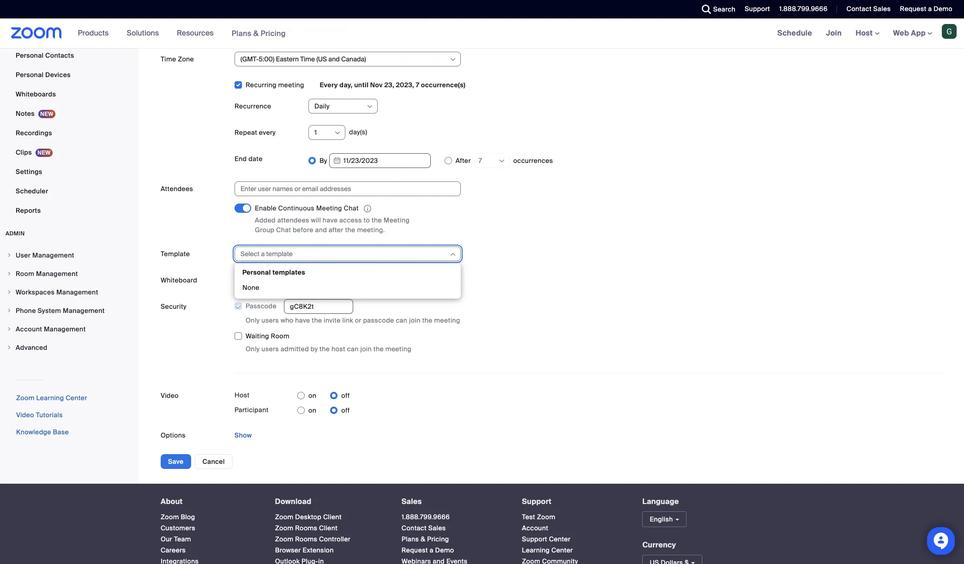 Task type: describe. For each thing, give the bounding box(es) containing it.
only users admitted by the host can join the meeting
[[246, 345, 411, 353]]

0 horizontal spatial sales
[[402, 497, 422, 507]]

phone for phone
[[16, 32, 36, 40]]

whiteboards link
[[0, 85, 136, 104]]

show button
[[235, 428, 252, 443]]

webinars link
[[0, 8, 136, 26]]

0 vertical spatial support
[[745, 5, 770, 13]]

continuous
[[278, 204, 314, 212]]

recurring meeting
[[246, 81, 304, 89]]

user management
[[16, 251, 74, 260]]

careers
[[161, 546, 186, 555]]

0 horizontal spatial learning
[[36, 394, 64, 402]]

management for room management
[[36, 270, 78, 278]]

personal for personal devices
[[16, 71, 44, 79]]

management for user management
[[32, 251, 74, 260]]

plans inside 1.888.799.9666 contact sales plans & pricing request a demo
[[402, 535, 419, 544]]

zoom inside zoom blog customers our team careers
[[161, 513, 179, 521]]

add whiteboard
[[252, 276, 306, 285]]

nov
[[370, 81, 383, 89]]

customers link
[[161, 524, 195, 532]]

& inside product information navigation
[[253, 28, 259, 38]]

management for account management
[[44, 325, 86, 334]]

controller
[[319, 535, 351, 544]]

join link
[[819, 18, 849, 48]]

added attendees will have access to the meeting group chat before and after the meeting.
[[255, 216, 410, 234]]

test zoom link
[[522, 513, 555, 521]]

or
[[355, 317, 361, 325]]

select time zone text field
[[241, 52, 449, 66]]

your
[[242, 15, 256, 23]]

advanced
[[16, 344, 47, 352]]

to
[[364, 216, 370, 225]]

video tutorials link
[[16, 411, 63, 420]]

video for video
[[161, 392, 179, 400]]

chat inside added attendees will have access to the meeting group chat before and after the meeting.
[[276, 226, 291, 234]]

need
[[242, 24, 259, 33]]

host button
[[856, 28, 879, 38]]

test
[[522, 513, 535, 521]]

schedule link
[[771, 18, 819, 48]]

day(s)
[[349, 128, 367, 136]]

english
[[650, 515, 673, 524]]

whiteboard inside button
[[268, 276, 306, 285]]

link
[[342, 317, 353, 325]]

whiteboards
[[16, 90, 56, 99]]

meeting. inside added attendees will have access to the meeting group chat before and after the meeting.
[[357, 226, 385, 234]]

0 vertical spatial center
[[66, 394, 87, 402]]

settings
[[16, 168, 42, 176]]

webinars
[[16, 13, 45, 21]]

notes
[[16, 110, 35, 118]]

2 horizontal spatial meeting
[[434, 317, 460, 325]]

repeat
[[235, 128, 257, 137]]

hide options image
[[449, 251, 457, 258]]

security group
[[234, 299, 942, 354]]

zoom blog customers our team careers
[[161, 513, 195, 555]]

knowledge
[[16, 428, 51, 437]]

video for video tutorials
[[16, 411, 34, 420]]

personal devices link
[[0, 66, 136, 84]]

right image for workspaces
[[6, 290, 12, 295]]

1 vertical spatial center
[[549, 535, 571, 544]]

show options image for 7
[[498, 157, 506, 165]]

meeting inside 'application'
[[316, 204, 342, 212]]

1 whiteboard from the left
[[161, 276, 197, 285]]

every
[[320, 81, 338, 89]]

contact inside 1.888.799.9666 contact sales plans & pricing request a demo
[[402, 524, 427, 532]]

now
[[331, 24, 345, 33]]

upgrade
[[302, 24, 329, 33]]

scheduler
[[16, 187, 48, 196]]

account inside test zoom account support center learning center
[[522, 524, 548, 532]]

english button
[[643, 512, 687, 527]]

user
[[16, 251, 31, 260]]

host inside meetings navigation
[[856, 28, 875, 38]]

repeat every
[[235, 128, 276, 137]]

support inside test zoom account support center learning center
[[522, 535, 547, 544]]

1.888.799.9666 for 1.888.799.9666
[[779, 5, 828, 13]]

will
[[311, 216, 321, 225]]

right image for room
[[6, 271, 12, 277]]

request a demo
[[900, 5, 953, 13]]

only for only users admitted by the host can join the meeting
[[246, 345, 260, 353]]

1 horizontal spatial join
[[409, 317, 421, 325]]

users for admitted
[[261, 345, 279, 353]]

none text field inside security group
[[284, 299, 353, 314]]

every
[[259, 128, 276, 137]]

attendees
[[277, 216, 309, 225]]

cancel
[[203, 458, 225, 466]]

web
[[893, 28, 909, 38]]

recordings link
[[0, 124, 136, 142]]

user management menu item
[[0, 247, 136, 264]]

personal for personal contacts
[[16, 51, 44, 60]]

admin menu menu
[[0, 247, 136, 358]]

zoom rooms controller link
[[275, 535, 351, 544]]

show options image for daily
[[366, 103, 374, 110]]

0 horizontal spatial 7
[[416, 81, 419, 89]]

sales link
[[402, 497, 422, 507]]

1 horizontal spatial show options image
[[449, 56, 457, 63]]

occurrence(s)
[[421, 81, 466, 89]]

recurring
[[246, 81, 277, 89]]

zone
[[178, 55, 194, 63]]

minutes
[[362, 15, 387, 23]]

desktop
[[295, 513, 321, 521]]

daily
[[314, 102, 330, 110]]

right image for account
[[6, 327, 12, 332]]

about
[[161, 497, 183, 507]]

2 vertical spatial center
[[551, 546, 573, 555]]

host option group
[[297, 389, 350, 403]]

options
[[161, 432, 186, 440]]

account management menu item
[[0, 321, 136, 338]]

advanced menu item
[[0, 339, 136, 357]]

meeting inside added attendees will have access to the meeting group chat before and after the meeting.
[[384, 216, 410, 225]]

day,
[[340, 81, 353, 89]]

occurrences
[[513, 157, 553, 165]]

7 inside dropdown button
[[479, 157, 482, 165]]

our team link
[[161, 535, 191, 544]]

until
[[354, 81, 369, 89]]

management up account management menu item
[[63, 307, 105, 315]]

search
[[713, 5, 736, 13]]

by
[[311, 345, 318, 353]]

2 rooms from the top
[[295, 535, 317, 544]]

can inside your current plan can only support 40 minutes per meeting. need more time? upgrade now
[[297, 15, 309, 23]]

right image inside advanced menu item
[[6, 345, 12, 351]]

download link
[[275, 497, 311, 507]]

right image for user
[[6, 253, 12, 258]]

language
[[643, 497, 679, 507]]

profile picture image
[[942, 24, 957, 39]]

date
[[248, 155, 263, 163]]

users for who
[[261, 317, 279, 325]]

phone system management
[[16, 307, 105, 315]]

off for host
[[341, 392, 350, 400]]

right image for phone
[[6, 308, 12, 314]]

personal for personal templates
[[242, 268, 271, 277]]

zoom learning center link
[[16, 394, 87, 402]]

personal templates
[[242, 268, 305, 277]]

knowledge base link
[[16, 428, 69, 437]]

1 button
[[314, 126, 342, 139]]

only users who have the invite link or passcode can join the meeting
[[246, 317, 460, 325]]

admin
[[6, 230, 25, 238]]

room inside security group
[[271, 332, 289, 341]]

admitted
[[281, 345, 309, 353]]

team
[[174, 535, 191, 544]]

1 vertical spatial client
[[319, 524, 338, 532]]

phone link
[[0, 27, 136, 45]]

1 horizontal spatial meeting
[[385, 345, 411, 353]]

resources
[[177, 28, 214, 38]]

templates
[[273, 268, 305, 277]]

room management
[[16, 270, 78, 278]]

participant
[[235, 406, 269, 414]]

a inside 1.888.799.9666 contact sales plans & pricing request a demo
[[430, 546, 433, 555]]

group
[[255, 226, 274, 234]]

after
[[329, 226, 343, 234]]

chat inside enable continuous meeting chat 'application'
[[344, 204, 359, 212]]

0 horizontal spatial show options image
[[334, 129, 341, 137]]



Task type: vqa. For each thing, say whether or not it's contained in the screenshot.
Sometimes, it's nice to clear out and make some space for new ideas. on the top
no



Task type: locate. For each thing, give the bounding box(es) containing it.
plans down 1.888.799.9666 link
[[402, 535, 419, 544]]

& inside 1.888.799.9666 contact sales plans & pricing request a demo
[[421, 535, 425, 544]]

1 right image from the top
[[6, 253, 12, 258]]

0 vertical spatial account
[[16, 325, 42, 334]]

off down host option group
[[341, 407, 350, 415]]

2 on from the top
[[308, 407, 316, 415]]

4 right image from the top
[[6, 345, 12, 351]]

&
[[253, 28, 259, 38], [421, 535, 425, 544]]

0 vertical spatial room
[[16, 270, 34, 278]]

sales up host dropdown button
[[873, 5, 891, 13]]

support center link
[[522, 535, 571, 544]]

1 users from the top
[[261, 317, 279, 325]]

1 horizontal spatial account
[[522, 524, 548, 532]]

1 vertical spatial account
[[522, 524, 548, 532]]

0 vertical spatial only
[[246, 317, 260, 325]]

after
[[456, 157, 471, 165]]

account management
[[16, 325, 86, 334]]

0 vertical spatial chat
[[344, 204, 359, 212]]

demo up profile picture
[[934, 5, 953, 13]]

join right 'passcode'
[[409, 317, 421, 325]]

every day, until nov 23, 2023, 7 occurrence(s)
[[318, 81, 466, 89]]

right image
[[6, 253, 12, 258], [6, 271, 12, 277], [6, 327, 12, 332], [6, 345, 12, 351]]

contact down 1.888.799.9666 link
[[402, 524, 427, 532]]

join right host
[[360, 345, 372, 353]]

1 vertical spatial sales
[[402, 497, 422, 507]]

None text field
[[284, 299, 353, 314]]

1 horizontal spatial 1.888.799.9666
[[779, 5, 828, 13]]

0 horizontal spatial 1.888.799.9666
[[402, 513, 450, 521]]

show options image left occurrences
[[498, 157, 506, 165]]

meeting up added attendees will have access to the meeting group chat before and after the meeting.
[[316, 204, 342, 212]]

1.888.799.9666 link
[[402, 513, 450, 521]]

phone down workspaces
[[16, 307, 36, 315]]

plans inside product information navigation
[[232, 28, 251, 38]]

browser
[[275, 546, 301, 555]]

personal up none
[[242, 268, 271, 277]]

product information navigation
[[71, 18, 293, 48]]

have
[[323, 216, 338, 225], [295, 317, 310, 325]]

0 horizontal spatial pricing
[[261, 28, 286, 38]]

3 right image from the top
[[6, 327, 12, 332]]

join
[[409, 317, 421, 325], [360, 345, 372, 353]]

web app button
[[893, 28, 932, 38]]

meeting right to
[[384, 216, 410, 225]]

2 right image from the top
[[6, 271, 12, 277]]

0 vertical spatial right image
[[6, 290, 12, 295]]

have up after
[[323, 216, 338, 225]]

1 vertical spatial can
[[396, 317, 407, 325]]

1 horizontal spatial chat
[[344, 204, 359, 212]]

request down 1.888.799.9666 link
[[402, 546, 428, 555]]

support link
[[738, 0, 772, 18], [745, 5, 770, 13], [522, 497, 552, 507]]

account down test zoom link
[[522, 524, 548, 532]]

whiteboard down template
[[161, 276, 197, 285]]

upgrade now link
[[300, 24, 345, 33]]

meetings navigation
[[771, 18, 964, 48]]

Persistent Chat, enter email address,Enter user names or email addresses text field
[[241, 182, 447, 196]]

sales
[[873, 5, 891, 13], [402, 497, 422, 507], [428, 524, 446, 532]]

time?
[[279, 24, 296, 33]]

scheduler link
[[0, 182, 136, 201]]

show options image inside end date option group
[[498, 157, 506, 165]]

2 vertical spatial sales
[[428, 524, 446, 532]]

only for only users who have the invite link or passcode can join the meeting
[[246, 317, 260, 325]]

chat up access
[[344, 204, 359, 212]]

pricing inside product information navigation
[[261, 28, 286, 38]]

& down 1.888.799.9666 link
[[421, 535, 425, 544]]

1 vertical spatial demo
[[435, 546, 454, 555]]

request inside 1.888.799.9666 contact sales plans & pricing request a demo
[[402, 546, 428, 555]]

1 vertical spatial show options image
[[498, 157, 506, 165]]

solutions
[[127, 28, 159, 38]]

1 vertical spatial rooms
[[295, 535, 317, 544]]

zoom inside test zoom account support center learning center
[[537, 513, 555, 521]]

request a demo link
[[893, 0, 964, 18], [900, 5, 953, 13], [402, 546, 454, 555]]

personal menu menu
[[0, 0, 136, 221]]

1 vertical spatial &
[[421, 535, 425, 544]]

0 vertical spatial show options image
[[366, 103, 374, 110]]

1 vertical spatial show options image
[[334, 129, 341, 137]]

0 horizontal spatial whiteboard
[[161, 276, 197, 285]]

0 vertical spatial &
[[253, 28, 259, 38]]

meeting
[[278, 81, 304, 89], [434, 317, 460, 325], [385, 345, 411, 353]]

0 horizontal spatial join
[[360, 345, 372, 353]]

personal
[[16, 51, 44, 60], [16, 71, 44, 79], [242, 268, 271, 277]]

1.888.799.9666
[[779, 5, 828, 13], [402, 513, 450, 521]]

account link
[[522, 524, 548, 532]]

0 horizontal spatial meeting.
[[357, 226, 385, 234]]

passcode
[[363, 317, 394, 325]]

1 horizontal spatial demo
[[934, 5, 953, 13]]

0 horizontal spatial show options image
[[366, 103, 374, 110]]

management down room management menu item
[[56, 288, 98, 297]]

0 vertical spatial 1.888.799.9666
[[779, 5, 828, 13]]

have right who
[[295, 317, 310, 325]]

right image inside workspaces management menu item
[[6, 290, 12, 295]]

rooms down desktop on the left bottom of the page
[[295, 524, 317, 532]]

by
[[320, 157, 327, 165]]

& left more
[[253, 28, 259, 38]]

rooms down zoom rooms client link
[[295, 535, 317, 544]]

show options image down the "nov"
[[366, 103, 374, 110]]

show options image
[[366, 103, 374, 110], [498, 157, 506, 165]]

save
[[168, 458, 184, 466]]

video tutorials
[[16, 411, 63, 420]]

right image inside phone system management menu item
[[6, 308, 12, 314]]

phone inside personal menu menu
[[16, 32, 36, 40]]

0 vertical spatial meeting.
[[401, 15, 429, 23]]

0 vertical spatial personal
[[16, 51, 44, 60]]

account inside menu item
[[16, 325, 42, 334]]

plan
[[282, 15, 296, 23]]

can left only
[[297, 15, 309, 23]]

sales down 1.888.799.9666 link
[[428, 524, 446, 532]]

list box containing personal templates
[[237, 266, 459, 297]]

7 right 2023,
[[416, 81, 419, 89]]

banner
[[0, 18, 964, 48]]

Date Picker text field
[[329, 153, 431, 168]]

1 vertical spatial 7
[[479, 157, 482, 165]]

save button
[[161, 455, 191, 469]]

room inside menu item
[[16, 270, 34, 278]]

on inside host option group
[[308, 392, 316, 400]]

personal down zoom logo
[[16, 51, 44, 60]]

2 vertical spatial can
[[347, 345, 359, 353]]

0 vertical spatial off
[[341, 392, 350, 400]]

0 horizontal spatial video
[[16, 411, 34, 420]]

zoom logo image
[[11, 27, 62, 39]]

off up participant option group
[[341, 392, 350, 400]]

2 vertical spatial personal
[[242, 268, 271, 277]]

1 vertical spatial learning
[[522, 546, 550, 555]]

video up knowledge
[[16, 411, 34, 420]]

whiteboard
[[161, 276, 197, 285], [268, 276, 306, 285]]

1 vertical spatial room
[[271, 332, 289, 341]]

1 off from the top
[[341, 392, 350, 400]]

have inside security group
[[295, 317, 310, 325]]

host up participant
[[235, 391, 250, 400]]

0 horizontal spatial can
[[297, 15, 309, 23]]

learning up tutorials
[[36, 394, 64, 402]]

personal devices
[[16, 71, 71, 79]]

pricing inside 1.888.799.9666 contact sales plans & pricing request a demo
[[427, 535, 449, 544]]

0 horizontal spatial meeting
[[278, 81, 304, 89]]

have inside added attendees will have access to the meeting group chat before and after the meeting.
[[323, 216, 338, 225]]

0 horizontal spatial host
[[235, 391, 250, 400]]

0 horizontal spatial a
[[430, 546, 433, 555]]

management up room management
[[32, 251, 74, 260]]

have for the
[[295, 317, 310, 325]]

demo
[[934, 5, 953, 13], [435, 546, 454, 555]]

demo down 1.888.799.9666 link
[[435, 546, 454, 555]]

1 vertical spatial meeting.
[[357, 226, 385, 234]]

7 button
[[479, 154, 506, 168]]

a down 1.888.799.9666 link
[[430, 546, 433, 555]]

1 horizontal spatial room
[[271, 332, 289, 341]]

workspaces management menu item
[[0, 284, 136, 301]]

end date
[[235, 155, 263, 163]]

1 vertical spatial personal
[[16, 71, 44, 79]]

learning inside test zoom account support center learning center
[[522, 546, 550, 555]]

0 vertical spatial sales
[[873, 5, 891, 13]]

1 horizontal spatial can
[[347, 345, 359, 353]]

right image inside room management menu item
[[6, 271, 12, 277]]

learn more about enable continuous meeting chat image
[[361, 205, 374, 213]]

1 horizontal spatial host
[[856, 28, 875, 38]]

phone down webinars
[[16, 32, 36, 40]]

banner containing products
[[0, 18, 964, 48]]

can right host
[[347, 345, 359, 353]]

management down phone system management menu item
[[44, 325, 86, 334]]

support down the account link
[[522, 535, 547, 544]]

select meeting template text field
[[241, 247, 449, 261]]

1 vertical spatial a
[[430, 546, 433, 555]]

clips link
[[0, 143, 136, 162]]

1 vertical spatial 1.888.799.9666
[[402, 513, 450, 521]]

center down support center link
[[551, 546, 573, 555]]

0 vertical spatial demo
[[934, 5, 953, 13]]

learning down support center link
[[522, 546, 550, 555]]

web app
[[893, 28, 926, 38]]

users down waiting room
[[261, 345, 279, 353]]

1 vertical spatial host
[[235, 391, 250, 400]]

right image left user
[[6, 253, 12, 258]]

zoom desktop client link
[[275, 513, 342, 521]]

show
[[235, 432, 252, 440]]

products button
[[78, 18, 113, 48]]

on inside participant option group
[[308, 407, 316, 415]]

only
[[311, 15, 324, 23]]

on for participant
[[308, 407, 316, 415]]

participant option group
[[297, 403, 350, 418]]

1.888.799.9666 up the schedule
[[779, 5, 828, 13]]

on up participant option group
[[308, 392, 316, 400]]

list box
[[237, 266, 459, 297]]

1 phone from the top
[[16, 32, 36, 40]]

pricing down current
[[261, 28, 286, 38]]

2 horizontal spatial sales
[[873, 5, 891, 13]]

1 vertical spatial support
[[522, 497, 552, 507]]

0 vertical spatial have
[[323, 216, 338, 225]]

center up learning center link
[[549, 535, 571, 544]]

right image left advanced
[[6, 345, 12, 351]]

0 vertical spatial host
[[856, 28, 875, 38]]

zoom rooms client link
[[275, 524, 338, 532]]

1 vertical spatial pricing
[[427, 535, 449, 544]]

2 whiteboard from the left
[[268, 276, 306, 285]]

have for access
[[323, 216, 338, 225]]

phone system management menu item
[[0, 302, 136, 320]]

end
[[235, 155, 247, 163]]

1 horizontal spatial meeting
[[384, 216, 410, 225]]

off for participant
[[341, 407, 350, 415]]

center up base
[[66, 394, 87, 402]]

search button
[[695, 0, 738, 18]]

1 horizontal spatial contact
[[847, 5, 872, 13]]

7 right after
[[479, 157, 482, 165]]

schedule
[[777, 28, 812, 38]]

1.888.799.9666 down the sales link
[[402, 513, 450, 521]]

0 horizontal spatial contact
[[402, 524, 427, 532]]

workspaces
[[16, 288, 55, 297]]

room management menu item
[[0, 265, 136, 283]]

1 vertical spatial meeting
[[434, 317, 460, 325]]

more
[[261, 24, 277, 33]]

before
[[293, 226, 313, 234]]

1 vertical spatial contact
[[402, 524, 427, 532]]

end date option group
[[308, 151, 942, 170]]

1 horizontal spatial whiteboard
[[268, 276, 306, 285]]

attendees
[[161, 185, 193, 193]]

right image inside account management menu item
[[6, 327, 12, 332]]

sales inside 1.888.799.9666 contact sales plans & pricing request a demo
[[428, 524, 446, 532]]

about link
[[161, 497, 183, 507]]

0 vertical spatial contact
[[847, 5, 872, 13]]

contact up host dropdown button
[[847, 5, 872, 13]]

0 vertical spatial request
[[900, 5, 926, 13]]

1 vertical spatial have
[[295, 317, 310, 325]]

show options image left day(s)
[[334, 129, 341, 137]]

management for workspaces management
[[56, 288, 98, 297]]

0 vertical spatial meeting
[[316, 204, 342, 212]]

right image inside user management menu item
[[6, 253, 12, 258]]

your current plan can only support 40 minutes per meeting. need more time? upgrade now
[[242, 15, 429, 33]]

learning center link
[[522, 546, 573, 555]]

0 vertical spatial learning
[[36, 394, 64, 402]]

0 horizontal spatial have
[[295, 317, 310, 325]]

plans down your
[[232, 28, 251, 38]]

personal up whiteboards
[[16, 71, 44, 79]]

1.888.799.9666 for 1.888.799.9666 contact sales plans & pricing request a demo
[[402, 513, 450, 521]]

contact sales link
[[840, 0, 893, 18], [847, 5, 891, 13], [402, 524, 446, 532]]

0 horizontal spatial request
[[402, 546, 428, 555]]

show options image
[[449, 56, 457, 63], [334, 129, 341, 137]]

only down waiting in the left bottom of the page
[[246, 345, 260, 353]]

1 horizontal spatial sales
[[428, 524, 446, 532]]

on down host option group
[[308, 407, 316, 415]]

0 horizontal spatial demo
[[435, 546, 454, 555]]

meeting. down to
[[357, 226, 385, 234]]

management inside menu item
[[56, 288, 98, 297]]

1 horizontal spatial request
[[900, 5, 926, 13]]

1 vertical spatial only
[[246, 345, 260, 353]]

add whiteboard button
[[235, 273, 313, 288]]

a up 'web app' dropdown button
[[928, 5, 932, 13]]

users up waiting room
[[261, 317, 279, 325]]

2 off from the top
[[341, 407, 350, 415]]

client
[[323, 513, 342, 521], [319, 524, 338, 532]]

whiteboard right the add
[[268, 276, 306, 285]]

zoom learning center
[[16, 394, 87, 402]]

account up advanced
[[16, 325, 42, 334]]

meeting. inside your current plan can only support 40 minutes per meeting. need more time? upgrade now
[[401, 15, 429, 23]]

show options image up occurrence(s)
[[449, 56, 457, 63]]

1
[[314, 128, 317, 137]]

chat down attendees
[[276, 226, 291, 234]]

right image left 'account management'
[[6, 327, 12, 332]]

support
[[325, 15, 350, 23]]

zoom blog link
[[161, 513, 195, 521]]

close image
[[590, 15, 601, 24]]

support
[[745, 5, 770, 13], [522, 497, 552, 507], [522, 535, 547, 544]]

1 vertical spatial users
[[261, 345, 279, 353]]

1 only from the top
[[246, 317, 260, 325]]

host
[[856, 28, 875, 38], [235, 391, 250, 400]]

2 only from the top
[[246, 345, 260, 353]]

on for host
[[308, 392, 316, 400]]

base
[[53, 428, 69, 437]]

2 horizontal spatial can
[[396, 317, 407, 325]]

phone for phone system management
[[16, 307, 36, 315]]

pricing down 1.888.799.9666 link
[[427, 535, 449, 544]]

invite
[[324, 317, 341, 325]]

2 users from the top
[[261, 345, 279, 353]]

1 horizontal spatial a
[[928, 5, 932, 13]]

0 vertical spatial show options image
[[449, 56, 457, 63]]

1 rooms from the top
[[295, 524, 317, 532]]

right image left room management
[[6, 271, 12, 277]]

0 vertical spatial can
[[297, 15, 309, 23]]

off inside participant option group
[[341, 407, 350, 415]]

reports link
[[0, 202, 136, 220]]

video up options
[[161, 392, 179, 400]]

room down who
[[271, 332, 289, 341]]

tutorials
[[36, 411, 63, 420]]

request up 'web app' dropdown button
[[900, 5, 926, 13]]

2 phone from the top
[[16, 307, 36, 315]]

can right 'passcode'
[[396, 317, 407, 325]]

off inside host option group
[[341, 392, 350, 400]]

1 right image from the top
[[6, 290, 12, 295]]

right image
[[6, 290, 12, 295], [6, 308, 12, 314]]

0 horizontal spatial plans
[[232, 28, 251, 38]]

demo inside 1.888.799.9666 contact sales plans & pricing request a demo
[[435, 546, 454, 555]]

1 vertical spatial join
[[360, 345, 372, 353]]

1 vertical spatial right image
[[6, 308, 12, 314]]

0 vertical spatial a
[[928, 5, 932, 13]]

phone inside menu item
[[16, 307, 36, 315]]

1 horizontal spatial show options image
[[498, 157, 506, 165]]

1.888.799.9666 inside 1.888.799.9666 contact sales plans & pricing request a demo
[[402, 513, 450, 521]]

0 horizontal spatial account
[[16, 325, 42, 334]]

1.888.799.9666 button
[[772, 0, 830, 18], [779, 5, 828, 13]]

right image left system
[[6, 308, 12, 314]]

careers link
[[161, 546, 186, 555]]

0 vertical spatial rooms
[[295, 524, 317, 532]]

learning
[[36, 394, 64, 402], [522, 546, 550, 555]]

2 right image from the top
[[6, 308, 12, 314]]

the
[[372, 216, 382, 225], [345, 226, 355, 234], [312, 317, 322, 325], [422, 317, 433, 325], [320, 345, 330, 353], [373, 345, 384, 353]]

join
[[826, 28, 842, 38]]

system
[[38, 307, 61, 315]]

host down 'contact sales'
[[856, 28, 875, 38]]

room
[[16, 270, 34, 278], [271, 332, 289, 341]]

0 vertical spatial users
[[261, 317, 279, 325]]

recordings
[[16, 129, 52, 137]]

support up test zoom link
[[522, 497, 552, 507]]

1 on from the top
[[308, 392, 316, 400]]

time zone
[[161, 55, 194, 63]]

support right search
[[745, 5, 770, 13]]

7
[[416, 81, 419, 89], [479, 157, 482, 165]]

1 horizontal spatial learning
[[522, 546, 550, 555]]

1 vertical spatial plans
[[402, 535, 419, 544]]

right image left workspaces
[[6, 290, 12, 295]]

and
[[315, 226, 327, 234]]

enable continuous meeting chat application
[[255, 204, 430, 214]]

management up "workspaces management" on the bottom left of page
[[36, 270, 78, 278]]

only up waiting in the left bottom of the page
[[246, 317, 260, 325]]

1 horizontal spatial meeting.
[[401, 15, 429, 23]]

0 vertical spatial join
[[409, 317, 421, 325]]

room down user
[[16, 270, 34, 278]]

0 vertical spatial pricing
[[261, 28, 286, 38]]

meeting. right per
[[401, 15, 429, 23]]

0 horizontal spatial &
[[253, 28, 259, 38]]

zoom desktop client zoom rooms client zoom rooms controller browser extension
[[275, 513, 351, 555]]

1 horizontal spatial video
[[161, 392, 179, 400]]

0 vertical spatial on
[[308, 392, 316, 400]]

sales up 1.888.799.9666 link
[[402, 497, 422, 507]]

0 vertical spatial client
[[323, 513, 342, 521]]



